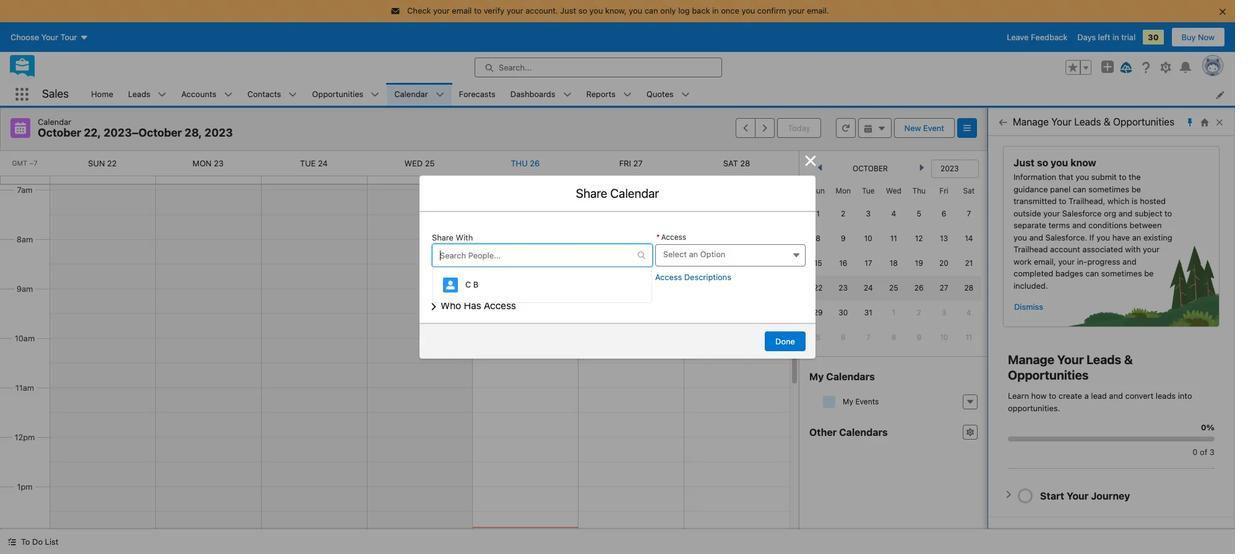 Task type: describe. For each thing, give the bounding box(es) containing it.
0 horizontal spatial just
[[560, 6, 576, 15]]

1 vertical spatial 11
[[966, 333, 973, 342]]

convert
[[1126, 391, 1154, 401]]

your left email.
[[788, 6, 805, 15]]

tue for tue 24
[[300, 158, 316, 168]]

1 vertical spatial 6
[[841, 333, 846, 342]]

an inside button
[[689, 249, 698, 259]]

gmt
[[12, 159, 27, 167]]

1 vertical spatial text default image
[[966, 398, 975, 407]]

0 vertical spatial manage your leads & opportunities
[[1013, 116, 1175, 128]]

1 vertical spatial october
[[853, 164, 888, 173]]

and down salesforce
[[1073, 220, 1087, 230]]

2023
[[205, 126, 233, 139]]

progress bar progress bar
[[1008, 437, 1215, 442]]

0 vertical spatial 28
[[740, 158, 750, 168]]

1 horizontal spatial 7
[[967, 209, 971, 218]]

0 vertical spatial 2
[[841, 209, 846, 218]]

fri 27
[[619, 158, 643, 168]]

that
[[1059, 172, 1074, 182]]

dashboards link
[[503, 83, 563, 106]]

feedback
[[1031, 32, 1068, 42]]

19
[[915, 259, 923, 268]]

0 horizontal spatial 24
[[318, 158, 328, 168]]

leads
[[1156, 391, 1176, 401]]

panel
[[1050, 184, 1071, 194]]

guidance
[[1014, 184, 1048, 194]]

associated
[[1083, 244, 1123, 254]]

opportunities.
[[1008, 403, 1060, 413]]

search...
[[499, 62, 532, 72]]

share for share with
[[432, 233, 454, 242]]

leads list item
[[121, 83, 174, 106]]

list
[[45, 537, 58, 547]]

hosted
[[1140, 196, 1166, 206]]

learn how to create a lead and convert leads into opportunities.
[[1008, 391, 1192, 413]]

2 vertical spatial text default image
[[966, 428, 975, 437]]

quotes link
[[639, 83, 681, 106]]

to do list
[[21, 537, 58, 547]]

has
[[464, 300, 481, 311]]

you right if
[[1097, 232, 1110, 242]]

leads inside 'leads' "link"
[[128, 89, 150, 99]]

calendar for calendar october 22, 2023–october 28, 2023
[[38, 117, 71, 127]]

2023–october
[[104, 126, 182, 139]]

terms
[[1049, 220, 1070, 230]]

1 vertical spatial sometimes
[[1101, 269, 1142, 279]]

1 vertical spatial 25
[[889, 283, 898, 293]]

sales
[[42, 87, 69, 100]]

quotes
[[647, 89, 674, 99]]

leads inside the manage your leads & opportunities
[[1087, 353, 1122, 367]]

0 horizontal spatial 26
[[530, 158, 540, 168]]

email.
[[807, 6, 829, 15]]

0% status
[[1008, 415, 1215, 459]]

buy
[[1182, 32, 1196, 42]]

salesforce.
[[1046, 232, 1088, 242]]

my for my calendars
[[810, 371, 824, 383]]

who has access
[[441, 300, 516, 311]]

0 vertical spatial 5
[[917, 209, 922, 218]]

0 vertical spatial 22
[[107, 158, 117, 168]]

have
[[1113, 232, 1130, 242]]

new
[[905, 123, 921, 133]]

other calendars
[[810, 427, 888, 438]]

grid containing sun
[[806, 181, 982, 350]]

1 vertical spatial 1
[[892, 308, 896, 318]]

29
[[814, 308, 823, 318]]

you right the know,
[[629, 6, 643, 15]]

your down existing
[[1143, 244, 1160, 254]]

1 vertical spatial 9
[[917, 333, 922, 342]]

you down know
[[1076, 172, 1089, 182]]

1 horizontal spatial text default image
[[864, 124, 872, 133]]

0 horizontal spatial 9
[[841, 234, 846, 243]]

now
[[1198, 32, 1215, 42]]

hide items image
[[823, 396, 836, 408]]

0 vertical spatial so
[[579, 6, 587, 15]]

mon 23
[[193, 158, 224, 168]]

trial
[[1122, 32, 1136, 42]]

0 vertical spatial manage
[[1013, 116, 1049, 128]]

back
[[692, 6, 710, 15]]

contacts
[[247, 89, 281, 99]]

1 horizontal spatial 22
[[814, 283, 823, 293]]

0 vertical spatial your
[[1052, 116, 1072, 128]]

0 vertical spatial 11
[[890, 234, 897, 243]]

* access
[[657, 233, 686, 242]]

so inside 'just so you know information that you submit to the guidance panel can sometimes be transmitted to trailhead, which is hosted outside your salesforce org and subject to separate terms and conditions between you and salesforce. if you have an existing trailhead account associated with your work email, your in-progress and completed badges can sometimes be included.'
[[1037, 157, 1049, 168]]

reports link
[[579, 83, 623, 106]]

learn
[[1008, 391, 1029, 401]]

sun for sun
[[812, 186, 825, 196]]

events
[[856, 397, 879, 407]]

option
[[700, 249, 726, 259]]

sun for sun 22
[[88, 158, 105, 168]]

1 vertical spatial leads
[[1075, 116, 1101, 128]]

sat for sat
[[963, 186, 975, 196]]

2 vertical spatial can
[[1086, 269, 1099, 279]]

just so you know information that you submit to the guidance panel can sometimes be transmitted to trailhead, which is hosted outside your salesforce org and subject to separate terms and conditions between you and salesforce. if you have an existing trailhead account associated with your work email, your in-progress and completed badges can sometimes be included.
[[1014, 157, 1173, 291]]

23 inside grid
[[839, 283, 848, 293]]

2 vertical spatial access
[[484, 300, 516, 311]]

my for my events
[[843, 397, 854, 407]]

21
[[965, 259, 973, 268]]

0 horizontal spatial 4
[[892, 209, 896, 218]]

dismiss button
[[1014, 297, 1044, 317]]

1 horizontal spatial 10
[[940, 333, 948, 342]]

1 vertical spatial 28
[[965, 283, 974, 293]]

email
[[452, 6, 472, 15]]

2 horizontal spatial calendar
[[610, 186, 659, 200]]

salesforce
[[1062, 208, 1102, 218]]

1 horizontal spatial 30
[[1148, 32, 1159, 42]]

−7
[[29, 159, 38, 167]]

1 vertical spatial 26
[[915, 283, 924, 293]]

who
[[441, 300, 461, 311]]

accounts
[[181, 89, 216, 99]]

share calendar
[[576, 186, 659, 200]]

1 vertical spatial in
[[1113, 32, 1119, 42]]

work
[[1014, 257, 1032, 266]]

check
[[407, 6, 431, 15]]

existing
[[1144, 232, 1173, 242]]

org
[[1104, 208, 1117, 218]]

transmitted
[[1014, 196, 1057, 206]]

0 vertical spatial be
[[1132, 184, 1141, 194]]

forecasts link
[[452, 83, 503, 106]]

accounts list item
[[174, 83, 240, 106]]

Access, Select an Option button
[[655, 244, 806, 267]]

18
[[890, 259, 898, 268]]

20
[[940, 259, 949, 268]]

fri for fri
[[940, 186, 949, 196]]

0 vertical spatial 27
[[634, 158, 643, 168]]

select
[[663, 249, 687, 259]]

1 vertical spatial manage your leads & opportunities
[[1008, 353, 1133, 383]]

sun 22
[[88, 158, 117, 168]]

access descriptions link
[[655, 272, 732, 282]]

quotes list item
[[639, 83, 697, 106]]

once
[[721, 6, 740, 15]]

1 vertical spatial 7
[[866, 333, 871, 342]]

2 horizontal spatial opportunities
[[1113, 116, 1175, 128]]

my calendars
[[810, 371, 875, 383]]

buy now
[[1182, 32, 1215, 42]]

conditions
[[1089, 220, 1128, 230]]

calendar list item
[[387, 83, 452, 106]]

8am
[[17, 234, 33, 244]]

contacts link
[[240, 83, 289, 106]]

22,
[[84, 126, 101, 139]]

0 vertical spatial text default image
[[877, 124, 886, 133]]

0 vertical spatial sometimes
[[1089, 184, 1130, 194]]

in-
[[1077, 257, 1088, 266]]

email,
[[1034, 257, 1056, 266]]

to right email
[[474, 6, 482, 15]]

home link
[[84, 83, 121, 106]]

0 horizontal spatial 25
[[425, 158, 435, 168]]

separate
[[1014, 220, 1047, 230]]

0 horizontal spatial 5
[[816, 333, 821, 342]]

0%
[[1201, 423, 1215, 433]]

information
[[1014, 172, 1057, 182]]

done button
[[765, 332, 806, 352]]

to left the
[[1119, 172, 1127, 182]]

wed 25
[[405, 158, 435, 168]]



Task type: locate. For each thing, give the bounding box(es) containing it.
to down hosted
[[1165, 208, 1172, 218]]

0 horizontal spatial sun
[[88, 158, 105, 168]]

9am
[[17, 284, 33, 294]]

sometimes down progress
[[1101, 269, 1142, 279]]

october right inverse icon
[[853, 164, 888, 173]]

progress
[[1088, 257, 1121, 266]]

sun down 22,
[[88, 158, 105, 168]]

0 vertical spatial access
[[661, 233, 686, 242]]

0 horizontal spatial 2
[[841, 209, 846, 218]]

2 down "19"
[[917, 308, 921, 318]]

manage up information
[[1013, 116, 1049, 128]]

opportunities inside list item
[[312, 89, 364, 99]]

can down in-
[[1086, 269, 1099, 279]]

6
[[942, 209, 947, 218], [841, 333, 846, 342]]

sun down inverse icon
[[812, 186, 825, 196]]

tue for tue
[[862, 186, 875, 196]]

& up convert
[[1124, 353, 1133, 367]]

0 vertical spatial 7
[[967, 209, 971, 218]]

0 vertical spatial leads
[[128, 89, 150, 99]]

0 vertical spatial 1
[[817, 209, 820, 218]]

you left the know,
[[590, 6, 603, 15]]

3
[[866, 209, 871, 218], [942, 308, 947, 318]]

sat inside grid
[[963, 186, 975, 196]]

& inside the manage your leads & opportunities
[[1124, 353, 1133, 367]]

c b
[[465, 280, 479, 289]]

0 vertical spatial 6
[[942, 209, 947, 218]]

dashboards list item
[[503, 83, 579, 106]]

subject
[[1135, 208, 1163, 218]]

0 vertical spatial sun
[[88, 158, 105, 168]]

october inside calendar october 22, 2023–october 28, 2023
[[38, 126, 81, 139]]

calendars up my events
[[826, 371, 875, 383]]

know,
[[605, 6, 627, 15]]

access descriptions
[[655, 272, 732, 282]]

1 vertical spatial be
[[1145, 269, 1154, 279]]

my
[[810, 371, 824, 383], [843, 397, 854, 407]]

2
[[841, 209, 846, 218], [917, 308, 921, 318]]

1 horizontal spatial be
[[1145, 269, 1154, 279]]

user image
[[443, 278, 458, 293]]

1 vertical spatial 4
[[967, 308, 972, 318]]

forecasts
[[459, 89, 496, 99]]

26
[[530, 158, 540, 168], [915, 283, 924, 293]]

which
[[1108, 196, 1130, 206]]

text default image
[[877, 124, 886, 133], [637, 251, 646, 260], [966, 428, 975, 437]]

you up that
[[1051, 157, 1068, 168]]

0 horizontal spatial 7
[[866, 333, 871, 342]]

8
[[816, 234, 821, 243], [892, 333, 896, 342]]

sat 28 button
[[723, 158, 750, 168]]

30 inside grid
[[839, 308, 848, 318]]

7 up the 14
[[967, 209, 971, 218]]

text default image
[[864, 124, 872, 133], [966, 398, 975, 407], [7, 538, 16, 547]]

wed for wed 25
[[405, 158, 423, 168]]

1 vertical spatial 10
[[940, 333, 948, 342]]

account.
[[526, 6, 558, 15]]

2 vertical spatial opportunities
[[1008, 368, 1089, 383]]

0 vertical spatial tue
[[300, 158, 316, 168]]

1 vertical spatial text default image
[[637, 251, 646, 260]]

2 up 16
[[841, 209, 846, 218]]

other
[[810, 427, 837, 438]]

&
[[1104, 116, 1111, 128], [1124, 353, 1133, 367]]

0 horizontal spatial share
[[432, 233, 454, 242]]

buy now button
[[1171, 27, 1225, 47]]

to down panel
[[1059, 196, 1067, 206]]

list
[[84, 83, 1235, 106]]

inverse image
[[803, 153, 818, 168]]

be down existing
[[1145, 269, 1154, 279]]

1 horizontal spatial 3
[[942, 308, 947, 318]]

25
[[425, 158, 435, 168], [889, 283, 898, 293]]

sun
[[88, 158, 105, 168], [812, 186, 825, 196]]

6 up 13
[[942, 209, 947, 218]]

tue inside grid
[[862, 186, 875, 196]]

contacts list item
[[240, 83, 305, 106]]

1 vertical spatial my
[[843, 397, 854, 407]]

0 vertical spatial calendars
[[826, 371, 875, 383]]

0 vertical spatial 8
[[816, 234, 821, 243]]

1 horizontal spatial fri
[[940, 186, 949, 196]]

fri up 13
[[940, 186, 949, 196]]

23 down 2023
[[214, 158, 224, 168]]

0 horizontal spatial 10
[[865, 234, 873, 243]]

1 vertical spatial your
[[1057, 353, 1084, 367]]

c
[[465, 280, 471, 289]]

opportunities
[[312, 89, 364, 99], [1113, 116, 1175, 128], [1008, 368, 1089, 383]]

group up sat 28 button
[[736, 118, 775, 138]]

Share With text field
[[433, 245, 637, 267]]

1 horizontal spatial 23
[[839, 283, 848, 293]]

16
[[839, 259, 848, 268]]

between
[[1130, 220, 1162, 230]]

manage your leads & opportunities up know
[[1013, 116, 1175, 128]]

wed 25 button
[[405, 158, 435, 168]]

calendars for other calendars
[[839, 427, 888, 438]]

list containing home
[[84, 83, 1235, 106]]

31
[[865, 308, 873, 318]]

6 up the 'my calendars'
[[841, 333, 846, 342]]

your up terms
[[1044, 208, 1060, 218]]

text default image left the to
[[7, 538, 16, 547]]

so left the know,
[[579, 6, 587, 15]]

calendar for calendar
[[394, 89, 428, 99]]

gmt −7
[[12, 159, 38, 167]]

0 horizontal spatial so
[[579, 6, 587, 15]]

fri up share calendar
[[619, 158, 631, 168]]

sun 22 button
[[88, 158, 117, 168]]

log
[[678, 6, 690, 15]]

2pm
[[16, 532, 33, 541]]

october left 22,
[[38, 126, 81, 139]]

30 left 31
[[839, 308, 848, 318]]

1 vertical spatial thu
[[913, 186, 926, 196]]

access down 'select'
[[655, 272, 682, 282]]

1 vertical spatial 5
[[816, 333, 821, 342]]

days left in trial
[[1078, 32, 1136, 42]]

b
[[473, 280, 479, 289]]

group
[[1066, 60, 1092, 75], [736, 118, 775, 138]]

*
[[657, 233, 660, 242]]

leads up know
[[1075, 116, 1101, 128]]

0 horizontal spatial 1
[[817, 209, 820, 218]]

just right account.
[[560, 6, 576, 15]]

0 horizontal spatial 30
[[839, 308, 848, 318]]

0 horizontal spatial sat
[[723, 158, 738, 168]]

to do list button
[[0, 530, 66, 555]]

1 vertical spatial access
[[655, 272, 682, 282]]

text default image inside to do list button
[[7, 538, 16, 547]]

fri inside grid
[[940, 186, 949, 196]]

1 vertical spatial sun
[[812, 186, 825, 196]]

0 horizontal spatial thu
[[511, 158, 528, 168]]

0 horizontal spatial tue
[[300, 158, 316, 168]]

be down the
[[1132, 184, 1141, 194]]

text default image left new
[[864, 124, 872, 133]]

submit
[[1092, 172, 1117, 182]]

descriptions
[[684, 272, 732, 282]]

progress bar
[[1018, 489, 1033, 504]]

in right back
[[712, 6, 719, 15]]

0 horizontal spatial 3
[[866, 209, 871, 218]]

you right once
[[742, 6, 755, 15]]

1 horizontal spatial 4
[[967, 308, 972, 318]]

0 vertical spatial 30
[[1148, 32, 1159, 42]]

1 horizontal spatial 27
[[940, 283, 949, 293]]

and inside learn how to create a lead and convert leads into opportunities.
[[1109, 391, 1123, 401]]

0 vertical spatial 10
[[865, 234, 873, 243]]

badges
[[1056, 269, 1084, 279]]

calendar link
[[387, 83, 435, 106]]

10
[[865, 234, 873, 243], [940, 333, 948, 342]]

manage up how
[[1008, 353, 1055, 367]]

and up trailhead
[[1030, 232, 1043, 242]]

0 vertical spatial 3
[[866, 209, 871, 218]]

do
[[32, 537, 43, 547]]

1 horizontal spatial 8
[[892, 333, 896, 342]]

your left email
[[433, 6, 450, 15]]

mon for mon
[[836, 186, 851, 196]]

24 inside grid
[[864, 283, 873, 293]]

my right hide items icon
[[843, 397, 854, 407]]

if
[[1090, 232, 1095, 242]]

0 vertical spatial in
[[712, 6, 719, 15]]

your down account
[[1058, 257, 1075, 266]]

leads up lead
[[1087, 353, 1122, 367]]

accounts link
[[174, 83, 224, 106]]

group down 'days'
[[1066, 60, 1092, 75]]

just up information
[[1014, 157, 1035, 168]]

5 up 12
[[917, 209, 922, 218]]

& up submit
[[1104, 116, 1111, 128]]

and down which
[[1119, 208, 1133, 218]]

verify
[[484, 6, 505, 15]]

1 vertical spatial 27
[[940, 283, 949, 293]]

0 horizontal spatial in
[[712, 6, 719, 15]]

0 horizontal spatial wed
[[405, 158, 423, 168]]

only
[[660, 6, 676, 15]]

1 vertical spatial 3
[[942, 308, 947, 318]]

leave
[[1007, 32, 1029, 42]]

leads link
[[121, 83, 158, 106]]

wed
[[405, 158, 423, 168], [886, 186, 902, 196]]

just inside 'just so you know information that you submit to the guidance panel can sometimes be transmitted to trailhead, which is hosted outside your salesforce org and subject to separate terms and conditions between you and salesforce. if you have an existing trailhead account associated with your work email, your in-progress and completed badges can sometimes be included.'
[[1014, 157, 1035, 168]]

new event button
[[894, 118, 955, 138]]

be
[[1132, 184, 1141, 194], [1145, 269, 1154, 279]]

can for know
[[1073, 184, 1087, 194]]

create
[[1059, 391, 1083, 401]]

2 vertical spatial text default image
[[7, 538, 16, 547]]

manage your leads & opportunities up create
[[1008, 353, 1133, 383]]

grid
[[806, 181, 982, 350]]

0 horizontal spatial 23
[[214, 158, 224, 168]]

to right how
[[1049, 391, 1057, 401]]

the
[[1129, 172, 1141, 182]]

leave feedback
[[1007, 32, 1068, 42]]

access right the has
[[484, 300, 516, 311]]

22 down calendar october 22, 2023–october 28, 2023
[[107, 158, 117, 168]]

manage inside the manage your leads & opportunities
[[1008, 353, 1055, 367]]

calendars for my calendars
[[826, 371, 875, 383]]

your up know
[[1052, 116, 1072, 128]]

calendar inside list item
[[394, 89, 428, 99]]

1 horizontal spatial mon
[[836, 186, 851, 196]]

your up create
[[1057, 353, 1084, 367]]

mon for mon 23
[[193, 158, 212, 168]]

thu for thu 26
[[511, 158, 528, 168]]

0 vertical spatial sat
[[723, 158, 738, 168]]

1 horizontal spatial so
[[1037, 157, 1049, 168]]

share
[[576, 186, 608, 200], [432, 233, 454, 242]]

0 horizontal spatial 6
[[841, 333, 846, 342]]

trailhead
[[1014, 244, 1048, 254]]

outside
[[1014, 208, 1042, 218]]

5 down 29
[[816, 333, 821, 342]]

1 horizontal spatial text default image
[[877, 124, 886, 133]]

0 vertical spatial 4
[[892, 209, 896, 218]]

1 horizontal spatial 6
[[942, 209, 947, 218]]

to inside learn how to create a lead and convert leads into opportunities.
[[1049, 391, 1057, 401]]

share for share calendar
[[576, 186, 608, 200]]

0 horizontal spatial 28
[[740, 158, 750, 168]]

you down separate
[[1014, 232, 1027, 242]]

27 down 20
[[940, 283, 949, 293]]

sat for sat 28
[[723, 158, 738, 168]]

7 down 31
[[866, 333, 871, 342]]

an up with
[[1132, 232, 1142, 242]]

wed for wed
[[886, 186, 902, 196]]

and right lead
[[1109, 391, 1123, 401]]

and
[[1119, 208, 1133, 218], [1073, 220, 1087, 230], [1030, 232, 1043, 242], [1123, 257, 1137, 266], [1109, 391, 1123, 401]]

sometimes down submit
[[1089, 184, 1130, 194]]

in right left
[[1113, 32, 1119, 42]]

0 vertical spatial just
[[560, 6, 576, 15]]

my up hide items icon
[[810, 371, 824, 383]]

manage your leads & opportunities
[[1013, 116, 1175, 128], [1008, 353, 1133, 383]]

1 vertical spatial 23
[[839, 283, 848, 293]]

1 vertical spatial share
[[432, 233, 454, 242]]

1 vertical spatial calendars
[[839, 427, 888, 438]]

today button
[[778, 118, 821, 138]]

can for to
[[645, 6, 658, 15]]

1 horizontal spatial wed
[[886, 186, 902, 196]]

calendars down my events
[[839, 427, 888, 438]]

1 horizontal spatial 28
[[965, 283, 974, 293]]

27 up share calendar
[[634, 158, 643, 168]]

1 horizontal spatial just
[[1014, 157, 1035, 168]]

included.
[[1014, 281, 1048, 291]]

9
[[841, 234, 846, 243], [917, 333, 922, 342]]

24
[[318, 158, 328, 168], [864, 283, 873, 293]]

3 up 17
[[866, 209, 871, 218]]

can up trailhead,
[[1073, 184, 1087, 194]]

28,
[[185, 126, 202, 139]]

17
[[865, 259, 872, 268]]

4 up "18"
[[892, 209, 896, 218]]

share with
[[432, 233, 473, 242]]

22 up 29
[[814, 283, 823, 293]]

1 right 31
[[892, 308, 896, 318]]

completed
[[1014, 269, 1054, 279]]

4 down 21
[[967, 308, 972, 318]]

0 vertical spatial text default image
[[864, 124, 872, 133]]

0 vertical spatial wed
[[405, 158, 423, 168]]

an inside 'just so you know information that you submit to the guidance panel can sometimes be transmitted to trailhead, which is hosted outside your salesforce org and subject to separate terms and conditions between you and salesforce. if you have an existing trailhead account associated with your work email, your in-progress and completed badges can sometimes be included.'
[[1132, 232, 1142, 242]]

calendar
[[394, 89, 428, 99], [38, 117, 71, 127], [610, 186, 659, 200]]

1 horizontal spatial opportunities
[[1008, 368, 1089, 383]]

thu 26 button
[[511, 158, 540, 168]]

so up information
[[1037, 157, 1049, 168]]

text default image left learn
[[966, 398, 975, 407]]

1 vertical spatial 2
[[917, 308, 921, 318]]

an right 'select'
[[689, 249, 698, 259]]

calendar inside calendar october 22, 2023–october 28, 2023
[[38, 117, 71, 127]]

so
[[579, 6, 587, 15], [1037, 157, 1049, 168]]

fri 27 button
[[619, 158, 643, 168]]

1 vertical spatial 24
[[864, 283, 873, 293]]

1 vertical spatial group
[[736, 118, 775, 138]]

3 down 20
[[942, 308, 947, 318]]

just
[[560, 6, 576, 15], [1014, 157, 1035, 168]]

c b link
[[433, 273, 652, 298]]

leads up calendar october 22, 2023–october 28, 2023
[[128, 89, 150, 99]]

0 vertical spatial &
[[1104, 116, 1111, 128]]

11
[[890, 234, 897, 243], [966, 333, 973, 342]]

fri for fri 27
[[619, 158, 631, 168]]

opportunities list item
[[305, 83, 387, 106]]

0 horizontal spatial group
[[736, 118, 775, 138]]

13
[[940, 234, 948, 243]]

1 vertical spatial mon
[[836, 186, 851, 196]]

0 vertical spatial fri
[[619, 158, 631, 168]]

can left only
[[645, 6, 658, 15]]

1 horizontal spatial in
[[1113, 32, 1119, 42]]

search... button
[[475, 57, 722, 77]]

your right verify
[[507, 6, 523, 15]]

1 vertical spatial so
[[1037, 157, 1049, 168]]

1 horizontal spatial calendar
[[394, 89, 428, 99]]

sometimes
[[1089, 184, 1130, 194], [1101, 269, 1142, 279]]

mon 23 button
[[193, 158, 224, 168]]

1 vertical spatial tue
[[862, 186, 875, 196]]

1 up 15
[[817, 209, 820, 218]]

30 right trial
[[1148, 32, 1159, 42]]

1 horizontal spatial october
[[853, 164, 888, 173]]

10am
[[15, 334, 35, 343]]

access right *
[[661, 233, 686, 242]]

and down with
[[1123, 257, 1137, 266]]

thu for thu
[[913, 186, 926, 196]]

23 down 16
[[839, 283, 848, 293]]

reports list item
[[579, 83, 639, 106]]

0 vertical spatial an
[[1132, 232, 1142, 242]]

1 horizontal spatial group
[[1066, 60, 1092, 75]]



Task type: vqa. For each thing, say whether or not it's contained in the screenshot.
the Global Media - 200 Widgets (Sample) link
no



